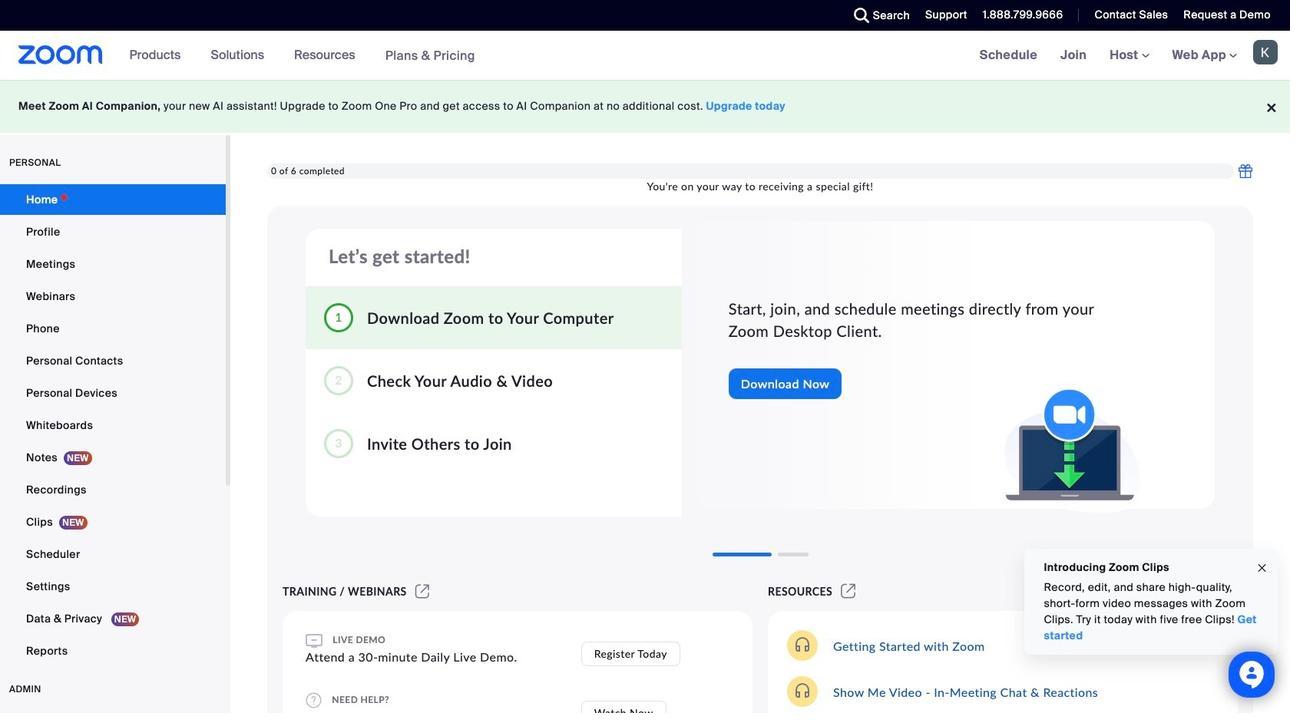 Task type: vqa. For each thing, say whether or not it's contained in the screenshot.
tab
no



Task type: describe. For each thing, give the bounding box(es) containing it.
profile picture image
[[1254, 40, 1279, 65]]

1 window new image from the left
[[413, 585, 432, 599]]

product information navigation
[[118, 31, 487, 81]]

personal menu menu
[[0, 184, 226, 668]]

zoom logo image
[[18, 45, 103, 65]]



Task type: locate. For each thing, give the bounding box(es) containing it.
window new image
[[413, 585, 432, 599], [839, 585, 859, 599]]

0 horizontal spatial window new image
[[413, 585, 432, 599]]

footer
[[0, 80, 1291, 133]]

meetings navigation
[[969, 31, 1291, 81]]

2 window new image from the left
[[839, 585, 859, 599]]

close image
[[1256, 560, 1269, 577]]

banner
[[0, 31, 1291, 81]]

1 horizontal spatial window new image
[[839, 585, 859, 599]]



